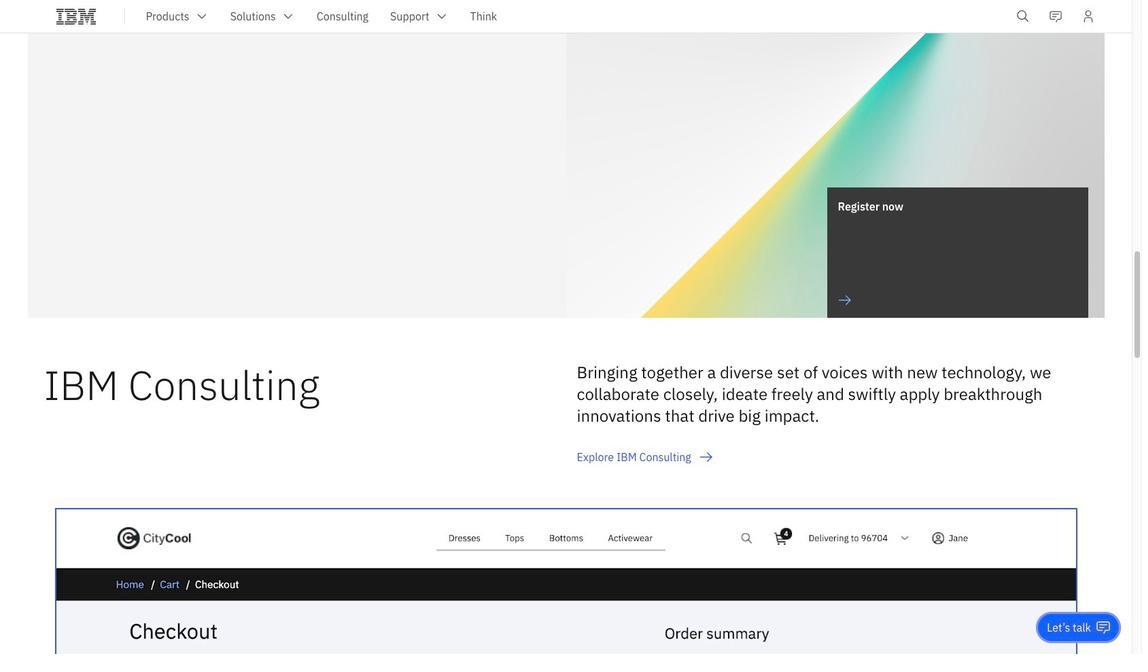 Task type: locate. For each thing, give the bounding box(es) containing it.
let's talk element
[[1048, 621, 1092, 636]]



